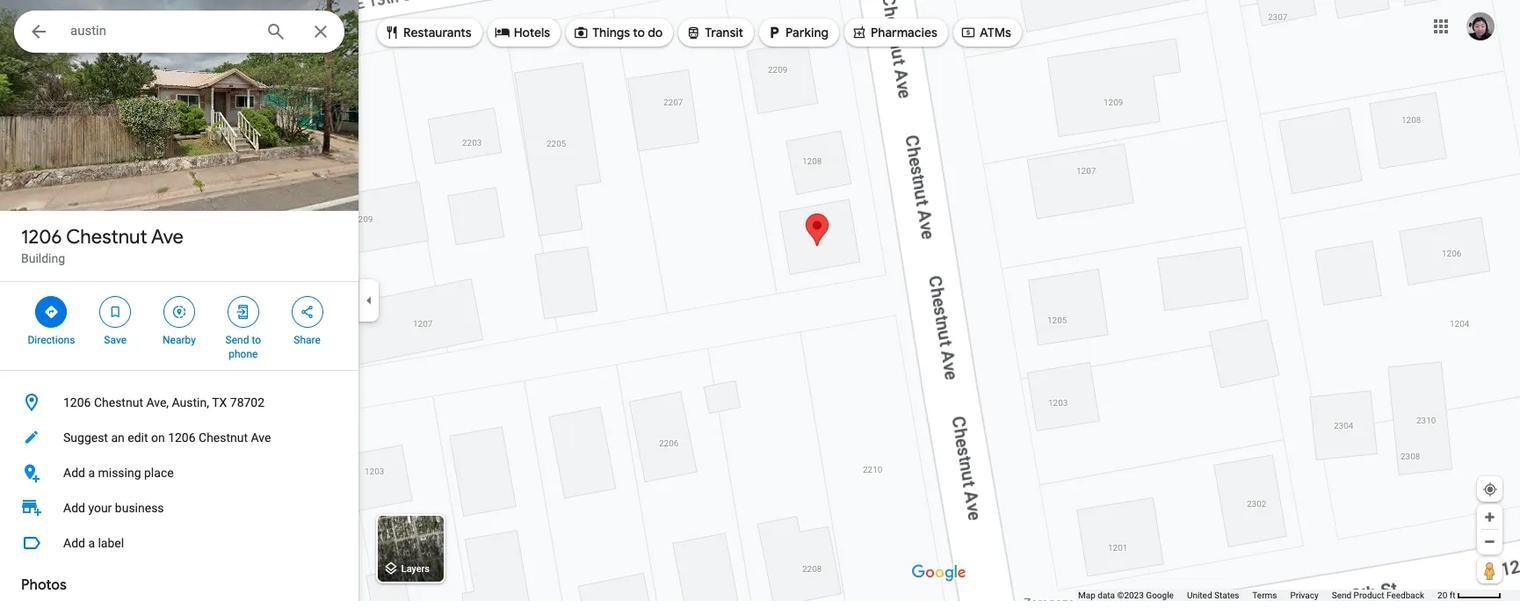 Task type: locate. For each thing, give the bounding box(es) containing it.
1 horizontal spatial ave
[[251, 431, 271, 445]]

a left label
[[88, 536, 95, 550]]

add left label
[[63, 536, 85, 550]]

0 vertical spatial add
[[63, 466, 85, 480]]

ave up 
[[151, 225, 184, 250]]

 transit
[[686, 22, 744, 42]]

chestnut inside 1206 chestnut ave building
[[66, 225, 147, 250]]

add your business link
[[0, 490, 359, 526]]

none field inside austin field
[[70, 20, 251, 41]]

2 vertical spatial 1206
[[168, 431, 196, 445]]

 button
[[14, 11, 63, 56]]

edit
[[128, 431, 148, 445]]

a for missing
[[88, 466, 95, 480]]

send inside button
[[1332, 591, 1352, 600]]

chestnut up an
[[94, 396, 143, 410]]

1 vertical spatial send
[[1332, 591, 1352, 600]]

footer inside google maps 'element'
[[1078, 590, 1438, 601]]

None field
[[70, 20, 251, 41]]

1206 chestnut ave building
[[21, 225, 184, 265]]

layers
[[401, 564, 430, 575]]

0 vertical spatial 1206
[[21, 225, 62, 250]]

add down the suggest
[[63, 466, 85, 480]]

78702
[[230, 396, 265, 410]]

a inside add a label button
[[88, 536, 95, 550]]

1206 up building on the top left
[[21, 225, 62, 250]]


[[43, 302, 59, 322]]

google
[[1146, 591, 1174, 600]]

add a label button
[[0, 526, 359, 561]]

to up "phone"
[[252, 334, 261, 346]]

a
[[88, 466, 95, 480], [88, 536, 95, 550]]

send
[[225, 334, 249, 346], [1332, 591, 1352, 600]]

collapse side panel image
[[359, 291, 379, 310]]

1 add from the top
[[63, 466, 85, 480]]

0 horizontal spatial 1206
[[21, 225, 62, 250]]

add for add your business
[[63, 501, 85, 515]]

2 horizontal spatial 1206
[[168, 431, 196, 445]]

0 vertical spatial a
[[88, 466, 95, 480]]

product
[[1354, 591, 1385, 600]]

0 horizontal spatial ave
[[151, 225, 184, 250]]

0 horizontal spatial to
[[252, 334, 261, 346]]


[[686, 22, 702, 42]]

parking
[[786, 25, 829, 40]]

add a missing place
[[63, 466, 174, 480]]

1206 right on
[[168, 431, 196, 445]]

united
[[1187, 591, 1213, 600]]


[[235, 302, 251, 322]]

suggest an edit on 1206 chestnut ave button
[[0, 420, 359, 455]]

footer
[[1078, 590, 1438, 601]]

zoom out image
[[1484, 535, 1497, 548]]

states
[[1215, 591, 1240, 600]]

send product feedback button
[[1332, 590, 1425, 601]]

ave
[[151, 225, 184, 250], [251, 431, 271, 445]]


[[299, 302, 315, 322]]

2 vertical spatial add
[[63, 536, 85, 550]]

united states
[[1187, 591, 1240, 600]]


[[495, 22, 510, 42]]

share
[[294, 334, 321, 346]]

send left product
[[1332, 591, 1352, 600]]

0 vertical spatial ave
[[151, 225, 184, 250]]

1 vertical spatial 1206
[[63, 396, 91, 410]]

0 horizontal spatial send
[[225, 334, 249, 346]]

add
[[63, 466, 85, 480], [63, 501, 85, 515], [63, 536, 85, 550]]

ave down 78702
[[251, 431, 271, 445]]

chestnut down the tx
[[199, 431, 248, 445]]

2 add from the top
[[63, 501, 85, 515]]

send for send product feedback
[[1332, 591, 1352, 600]]

on
[[151, 431, 165, 445]]

add left your
[[63, 501, 85, 515]]

1 a from the top
[[88, 466, 95, 480]]

united states button
[[1187, 590, 1240, 601]]

1206 chestnut ave, austin, tx 78702 button
[[0, 385, 359, 420]]

terms
[[1253, 591, 1278, 600]]

chestnut
[[66, 225, 147, 250], [94, 396, 143, 410], [199, 431, 248, 445]]

chestnut up ""
[[66, 225, 147, 250]]

privacy button
[[1291, 590, 1319, 601]]

1 vertical spatial a
[[88, 536, 95, 550]]

a inside the add a missing place button
[[88, 466, 95, 480]]

1206 inside 1206 chestnut ave building
[[21, 225, 62, 250]]

show your location image
[[1483, 482, 1499, 497]]

suggest an edit on 1206 chestnut ave
[[63, 431, 271, 445]]

1206
[[21, 225, 62, 250], [63, 396, 91, 410], [168, 431, 196, 445]]

business
[[115, 501, 164, 515]]

1206 inside 1206 chestnut ave, austin, tx 78702 button
[[63, 396, 91, 410]]

0 vertical spatial send
[[225, 334, 249, 346]]

1206 up the suggest
[[63, 396, 91, 410]]

atms
[[980, 25, 1012, 40]]

1 vertical spatial chestnut
[[94, 396, 143, 410]]

privacy
[[1291, 591, 1319, 600]]

chestnut inside 1206 chestnut ave, austin, tx 78702 button
[[94, 396, 143, 410]]

1 vertical spatial ave
[[251, 431, 271, 445]]

0 vertical spatial chestnut
[[66, 225, 147, 250]]

google account: michele murakami  
(michele.murakami@adept.ai) image
[[1467, 12, 1495, 40]]

to left do
[[633, 25, 645, 40]]

send up "phone"
[[225, 334, 249, 346]]

3 add from the top
[[63, 536, 85, 550]]

footer containing map data ©2023 google
[[1078, 590, 1438, 601]]

1206 chestnut ave, austin, tx 78702
[[63, 396, 265, 410]]

2 vertical spatial chestnut
[[199, 431, 248, 445]]

 restaurants
[[384, 22, 472, 42]]

to
[[633, 25, 645, 40], [252, 334, 261, 346]]

ave inside button
[[251, 431, 271, 445]]

1 horizontal spatial to
[[633, 25, 645, 40]]

0 vertical spatial to
[[633, 25, 645, 40]]

1 vertical spatial to
[[252, 334, 261, 346]]

pharmacies
[[871, 25, 938, 40]]

2 a from the top
[[88, 536, 95, 550]]

a left missing
[[88, 466, 95, 480]]

1 horizontal spatial send
[[1332, 591, 1352, 600]]

a for label
[[88, 536, 95, 550]]

send to phone
[[225, 334, 261, 360]]

photos
[[21, 577, 67, 594]]

austin field
[[14, 11, 345, 53]]

1 horizontal spatial 1206
[[63, 396, 91, 410]]

 search field
[[14, 11, 345, 56]]

1 vertical spatial add
[[63, 501, 85, 515]]

send inside send to phone
[[225, 334, 249, 346]]



Task type: describe. For each thing, give the bounding box(es) containing it.
 things to do
[[573, 22, 663, 42]]

chestnut for ave
[[66, 225, 147, 250]]

your
[[88, 501, 112, 515]]

transit
[[705, 25, 744, 40]]

austin,
[[172, 396, 209, 410]]

show street view coverage image
[[1478, 557, 1503, 584]]

add a missing place button
[[0, 455, 359, 490]]

things
[[593, 25, 630, 40]]

1206 for ave,
[[63, 396, 91, 410]]

hotels
[[514, 25, 550, 40]]

send product feedback
[[1332, 591, 1425, 600]]

missing
[[98, 466, 141, 480]]

google maps element
[[0, 0, 1521, 601]]


[[852, 22, 867, 42]]

to inside send to phone
[[252, 334, 261, 346]]


[[384, 22, 400, 42]]

 parking
[[767, 22, 829, 42]]

tx
[[212, 396, 227, 410]]


[[961, 22, 976, 42]]

place
[[144, 466, 174, 480]]

directions
[[28, 334, 75, 346]]

add for add a missing place
[[63, 466, 85, 480]]

ave,
[[146, 396, 169, 410]]


[[171, 302, 187, 322]]

20 ft button
[[1438, 591, 1502, 600]]

 hotels
[[495, 22, 550, 42]]

add a label
[[63, 536, 124, 550]]


[[767, 22, 782, 42]]

do
[[648, 25, 663, 40]]

©2023
[[1118, 591, 1144, 600]]

map data ©2023 google
[[1078, 591, 1174, 600]]

actions for 1206 chestnut ave region
[[0, 282, 359, 370]]

add your business
[[63, 501, 164, 515]]

save
[[104, 334, 127, 346]]


[[573, 22, 589, 42]]

1206 inside suggest an edit on 1206 chestnut ave button
[[168, 431, 196, 445]]

chestnut inside suggest an edit on 1206 chestnut ave button
[[199, 431, 248, 445]]

20 ft
[[1438, 591, 1456, 600]]

1206 chestnut ave main content
[[0, 0, 359, 601]]

data
[[1098, 591, 1115, 600]]

phone
[[229, 348, 258, 360]]

to inside ' things to do'
[[633, 25, 645, 40]]

 atms
[[961, 22, 1012, 42]]

20
[[1438, 591, 1448, 600]]

ft
[[1450, 591, 1456, 600]]

1206 for ave
[[21, 225, 62, 250]]

suggest
[[63, 431, 108, 445]]

building
[[21, 251, 65, 265]]

send for send to phone
[[225, 334, 249, 346]]

label
[[98, 536, 124, 550]]

map
[[1078, 591, 1096, 600]]

chestnut for ave,
[[94, 396, 143, 410]]

feedback
[[1387, 591, 1425, 600]]

add for add a label
[[63, 536, 85, 550]]

ave inside 1206 chestnut ave building
[[151, 225, 184, 250]]

terms button
[[1253, 590, 1278, 601]]

restaurants
[[403, 25, 472, 40]]

 pharmacies
[[852, 22, 938, 42]]

an
[[111, 431, 125, 445]]


[[28, 19, 49, 44]]

nearby
[[163, 334, 196, 346]]


[[107, 302, 123, 322]]

zoom in image
[[1484, 511, 1497, 524]]



Task type: vqa. For each thing, say whether or not it's contained in the screenshot.
the St,
no



